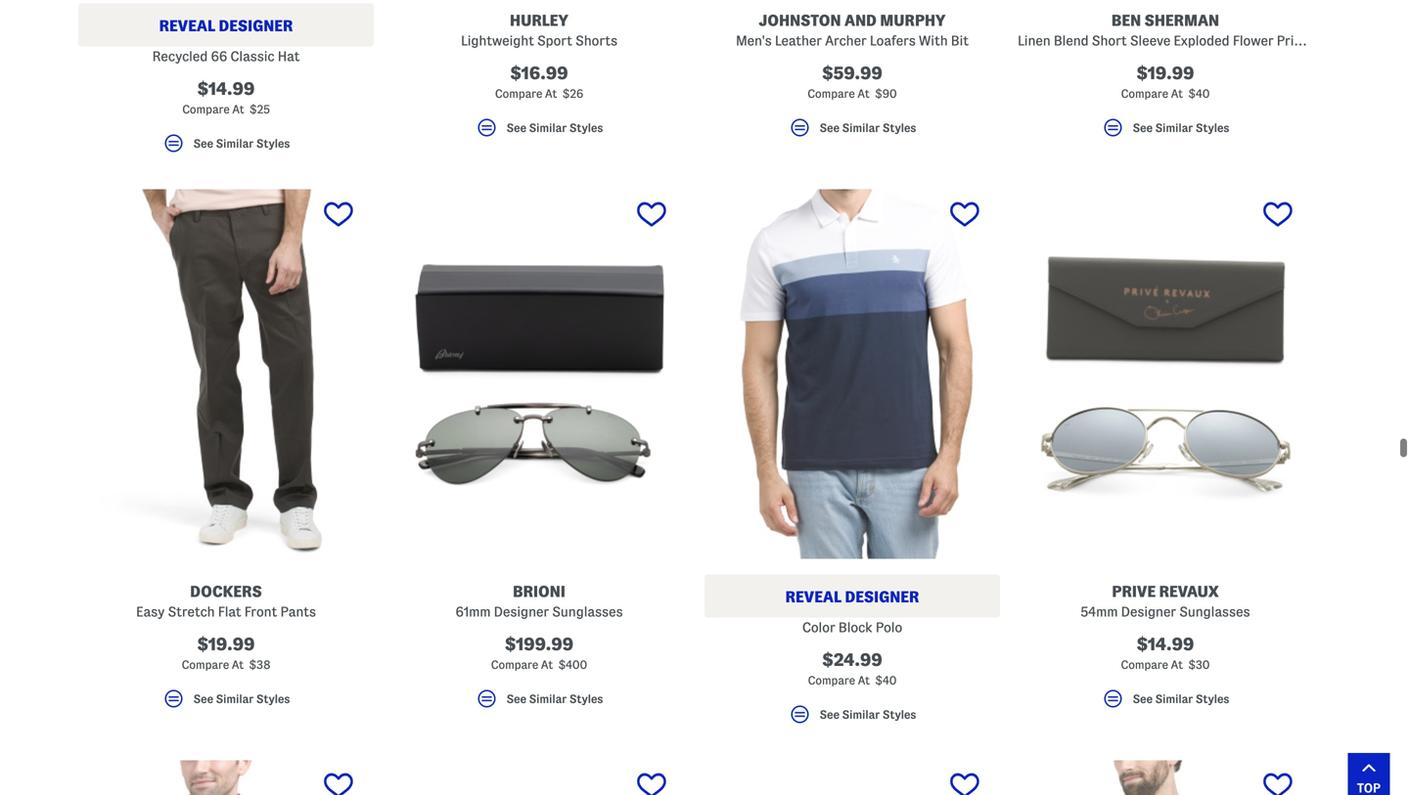 Task type: describe. For each thing, give the bounding box(es) containing it.
sleeve
[[1130, 33, 1171, 48]]

hurley
[[510, 12, 569, 29]]

styles inside brioni 61mm designer sunglasses $199.99 compare at              $400 'element'
[[570, 693, 603, 706]]

similar inside hurley lightweight sport shorts $16.99 compare at              $26 element
[[529, 122, 567, 134]]

similar inside dockers easy stretch flat front pants $19.99 compare at              $38 element
[[216, 693, 254, 706]]

designer up classic
[[219, 17, 293, 34]]

$26
[[563, 88, 583, 100]]

reveal for $24.99
[[786, 589, 842, 606]]

see similar styles button down $14.99 compare at              $25
[[78, 132, 374, 164]]

$14.99 for $14.99 compare at              $30
[[1137, 635, 1195, 654]]

with
[[919, 33, 948, 48]]

styles inside ben sherman linen blend short sleeve exploded flower print shirt $19.99 compare at              $40 element
[[1196, 122, 1230, 134]]

flower
[[1233, 33, 1274, 48]]

linen
[[1018, 33, 1051, 48]]

$25
[[250, 103, 270, 116]]

recycled
[[152, 49, 208, 64]]

see inside reveal designer recycled 66 classic hat $14.99 compare at              $25 element
[[193, 137, 213, 150]]

similar inside johnston and murphy men's leather archer loafers with bit $59.99 compare at              $90 element
[[842, 122, 880, 134]]

designer up polo
[[845, 589, 920, 606]]

short
[[1092, 33, 1127, 48]]

see similar styles button down $16.99 compare at              $26
[[392, 116, 687, 148]]

prive
[[1112, 584, 1156, 601]]

see inside brioni 61mm designer sunglasses $199.99 compare at              $400 'element'
[[507, 693, 527, 706]]

see similar styles for see similar styles button under $14.99 compare at              $25
[[193, 137, 290, 150]]

compare inside $24.99 compare at              $40
[[808, 675, 856, 687]]

$90
[[875, 88, 897, 100]]

color block polo
[[802, 621, 903, 635]]

see similar styles button down $19.99 compare at              $38
[[78, 688, 374, 720]]

compare inside $14.99 compare at              $25
[[182, 103, 230, 116]]

murphy
[[880, 12, 946, 29]]

see similar styles for see similar styles button below $16.99 compare at              $26
[[507, 122, 603, 134]]

styles inside hurley lightweight sport shorts $16.99 compare at              $26 element
[[570, 122, 603, 134]]

$40 for $19.99
[[1189, 88, 1210, 100]]

johnston
[[759, 12, 841, 29]]

see similar styles button down $24.99 compare at              $40
[[705, 703, 1000, 736]]

brioni 61mm designer sunglasses
[[456, 584, 623, 620]]

shirt
[[1311, 33, 1342, 48]]

$19.99 for dockers
[[197, 635, 255, 654]]

see inside reveal designer color block polo $24.99 compare at              $40 element
[[820, 709, 840, 721]]

$19.99 for ben
[[1137, 64, 1195, 83]]

classic
[[230, 49, 275, 64]]

hurley lightweight sport shorts $16.99 compare at              $26 element
[[392, 0, 687, 148]]

$400
[[558, 659, 588, 672]]

designer inside prive revaux 54mm designer sunglasses
[[1121, 605, 1177, 620]]

brioni
[[513, 584, 566, 601]]

shorts
[[576, 33, 618, 48]]

66
[[211, 49, 227, 64]]

sunglasses inside brioni 61mm designer sunglasses
[[552, 605, 623, 620]]

sherman
[[1145, 12, 1220, 29]]

flat
[[218, 605, 241, 620]]

blend
[[1054, 33, 1089, 48]]

polo
[[876, 621, 903, 635]]

see inside ben sherman linen blend short sleeve exploded flower print shirt $19.99 compare at              $40 element
[[1133, 122, 1153, 134]]

see similar styles button down $199.99 compare at              $400
[[392, 688, 687, 720]]

styles inside reveal designer color block polo $24.99 compare at              $40 element
[[883, 709, 917, 721]]

dockers easy stretch flat front pants
[[136, 584, 316, 620]]

54mm
[[1081, 605, 1118, 620]]

front
[[244, 605, 277, 620]]

sunglasses inside prive revaux 54mm designer sunglasses
[[1180, 605, 1250, 620]]

loafers
[[870, 33, 916, 48]]

similar inside reveal designer recycled 66 classic hat $14.99 compare at              $25 element
[[216, 137, 254, 150]]

reveal designer recycled 66 classic hat $14.99 compare at              $25 element
[[78, 0, 374, 164]]

$199.99
[[505, 635, 574, 654]]

prive revaux 54mm designer sunglasses $14.99 compare at              $30 element
[[1018, 190, 1314, 720]]



Task type: locate. For each thing, give the bounding box(es) containing it.
$19.99 inside $19.99 compare at              $38
[[197, 635, 255, 654]]

see similar styles button inside ben sherman linen blend short sleeve exploded flower print shirt $19.99 compare at              $40 element
[[1018, 116, 1314, 148]]

reveal up recycled
[[159, 17, 215, 34]]

0 vertical spatial $19.99
[[1137, 64, 1195, 83]]

$19.99
[[1137, 64, 1195, 83], [197, 635, 255, 654]]

compare inside $19.99 compare at              $40
[[1121, 88, 1169, 100]]

$38
[[249, 659, 270, 672]]

see inside 'prive revaux 54mm designer sunglasses $14.99 compare at              $30' element
[[1133, 693, 1153, 706]]

compare down '$59.99'
[[808, 88, 855, 100]]

compare inside $59.99 compare at              $90
[[808, 88, 855, 100]]

color
[[802, 621, 836, 635]]

compare for murphy
[[808, 88, 855, 100]]

see down $199.99 compare at              $400
[[507, 693, 527, 706]]

compare
[[495, 88, 543, 100], [808, 88, 855, 100], [1121, 88, 1169, 100], [182, 103, 230, 116], [182, 659, 229, 672], [491, 659, 539, 672], [1121, 659, 1169, 672], [808, 675, 856, 687]]

similar down $400
[[529, 693, 567, 706]]

similar down $90
[[842, 122, 880, 134]]

$16.99
[[510, 64, 568, 83]]

54mm designer sunglasses image
[[1018, 190, 1314, 560]]

sunglasses
[[552, 605, 623, 620], [1180, 605, 1250, 620]]

see similar styles for see similar styles button underneath $24.99 compare at              $40
[[820, 709, 917, 721]]

easy stretch flat front pants image
[[78, 190, 374, 560]]

see down $24.99 compare at              $40
[[820, 709, 840, 721]]

see similar styles inside 'prive revaux 54mm designer sunglasses $14.99 compare at              $30' element
[[1133, 693, 1230, 706]]

styles down $90
[[883, 122, 917, 134]]

reveal designer
[[159, 17, 293, 34], [786, 589, 920, 606]]

see inside hurley lightweight sport shorts $16.99 compare at              $26 element
[[507, 122, 527, 134]]

compare inside $16.99 compare at              $26
[[495, 88, 543, 100]]

see down $14.99 compare at              $25
[[193, 137, 213, 150]]

similar inside 'prive revaux 54mm designer sunglasses $14.99 compare at              $30' element
[[1156, 693, 1193, 706]]

$40 down exploded
[[1189, 88, 1210, 100]]

pants
[[280, 605, 316, 620]]

see similar styles inside ben sherman linen blend short sleeve exploded flower print shirt $19.99 compare at              $40 element
[[1133, 122, 1230, 134]]

reveal designer up color block polo
[[786, 589, 920, 606]]

styles inside 'prive revaux 54mm designer sunglasses $14.99 compare at              $30' element
[[1196, 693, 1230, 706]]

0 vertical spatial reveal
[[159, 17, 215, 34]]

reveal designer up recycled 66 classic hat
[[159, 17, 293, 34]]

see similar styles inside reveal designer recycled 66 classic hat $14.99 compare at              $25 element
[[193, 137, 290, 150]]

0 horizontal spatial reveal
[[159, 17, 215, 34]]

designer down prive
[[1121, 605, 1177, 620]]

johnston and murphy men's leather archer loafers with bit $59.99 compare at              $90 element
[[705, 0, 1000, 148]]

leather
[[775, 33, 822, 48]]

reveal designer for $24.99
[[786, 589, 920, 606]]

$24.99
[[822, 651, 883, 670]]

compare for linen
[[1121, 88, 1169, 100]]

see similar styles down $400
[[507, 693, 603, 706]]

archer
[[825, 33, 867, 48]]

see down $14.99 compare at              $30 at right bottom
[[1133, 693, 1153, 706]]

see down $16.99 compare at              $26
[[507, 122, 527, 134]]

1 horizontal spatial $14.99
[[1137, 635, 1195, 654]]

similar down $19.99 compare at              $40 at top right
[[1156, 122, 1193, 134]]

compare inside $14.99 compare at              $30
[[1121, 659, 1169, 672]]

similar inside reveal designer color block polo $24.99 compare at              $40 element
[[842, 709, 880, 721]]

similar down $26
[[529, 122, 567, 134]]

$19.99 down flat
[[197, 635, 255, 654]]

see similar styles button down $14.99 compare at              $30 at right bottom
[[1018, 688, 1314, 720]]

see similar styles for see similar styles button below $19.99 compare at              $38
[[193, 693, 290, 706]]

similar down $25
[[216, 137, 254, 150]]

61mm designer sunglasses image
[[392, 190, 687, 560]]

bit
[[951, 33, 969, 48]]

1 horizontal spatial $19.99
[[1137, 64, 1195, 83]]

dockers easy stretch flat front pants $19.99 compare at              $38 element
[[78, 190, 374, 720]]

$40
[[1189, 88, 1210, 100], [875, 675, 897, 687]]

1 horizontal spatial reveal
[[786, 589, 842, 606]]

see similar styles down $90
[[820, 122, 917, 134]]

$40 inside $24.99 compare at              $40
[[875, 675, 897, 687]]

see similar styles for see similar styles button under $14.99 compare at              $30 at right bottom
[[1133, 693, 1230, 706]]

styles inside johnston and murphy men's leather archer loafers with bit $59.99 compare at              $90 element
[[883, 122, 917, 134]]

see similar styles inside hurley lightweight sport shorts $16.99 compare at              $26 element
[[507, 122, 603, 134]]

see similar styles for see similar styles button below $59.99 compare at              $90
[[820, 122, 917, 134]]

see similar styles
[[507, 122, 603, 134], [820, 122, 917, 134], [1133, 122, 1230, 134], [193, 137, 290, 150], [193, 693, 290, 706], [507, 693, 603, 706], [1133, 693, 1230, 706], [820, 709, 917, 721]]

see similar styles down $25
[[193, 137, 290, 150]]

1 vertical spatial $19.99
[[197, 635, 255, 654]]

see similar styles down $38
[[193, 693, 290, 706]]

sunglasses down brioni
[[552, 605, 623, 620]]

0 vertical spatial $40
[[1189, 88, 1210, 100]]

0 horizontal spatial sunglasses
[[552, 605, 623, 620]]

johnston and murphy men's leather archer loafers with bit
[[736, 12, 969, 48]]

styles down $25
[[256, 137, 290, 150]]

reveal
[[159, 17, 215, 34], [786, 589, 842, 606]]

1 sunglasses from the left
[[552, 605, 623, 620]]

compare for 54mm
[[1121, 659, 1169, 672]]

$199.99 compare at              $400
[[491, 635, 588, 672]]

reveal designer color block polo $24.99 compare at              $40 element
[[705, 190, 1000, 736]]

1 vertical spatial reveal
[[786, 589, 842, 606]]

$40 down $24.99
[[875, 675, 897, 687]]

compare left $25
[[182, 103, 230, 116]]

$14.99 compare at              $30
[[1121, 635, 1210, 672]]

$59.99 compare at              $90
[[808, 64, 897, 100]]

$40 inside $19.99 compare at              $40
[[1189, 88, 1210, 100]]

styles down $400
[[570, 693, 603, 706]]

designer
[[219, 17, 293, 34], [845, 589, 920, 606], [494, 605, 549, 620], [1121, 605, 1177, 620]]

compare for designer
[[491, 659, 539, 672]]

see similar styles down $24.99 compare at              $40
[[820, 709, 917, 721]]

$14.99 compare at              $25
[[182, 79, 270, 116]]

styles inside dockers easy stretch flat front pants $19.99 compare at              $38 element
[[256, 693, 290, 706]]

styles down $26
[[570, 122, 603, 134]]

compare down '$199.99'
[[491, 659, 539, 672]]

prive revaux 54mm designer sunglasses
[[1081, 584, 1250, 620]]

print
[[1277, 33, 1308, 48]]

$24.99 compare at              $40
[[808, 651, 897, 687]]

0 horizontal spatial $14.99
[[197, 79, 255, 99]]

see inside dockers easy stretch flat front pants $19.99 compare at              $38 element
[[193, 693, 213, 706]]

see similar styles for see similar styles button underneath $199.99 compare at              $400
[[507, 693, 603, 706]]

styles down $30
[[1196, 693, 1230, 706]]

sunglasses down revaux
[[1180, 605, 1250, 620]]

0 horizontal spatial $19.99
[[197, 635, 255, 654]]

styles down $24.99 compare at              $40
[[883, 709, 917, 721]]

$19.99 down sleeve
[[1137, 64, 1195, 83]]

see down $19.99 compare at              $40 at top right
[[1133, 122, 1153, 134]]

compare left $30
[[1121, 659, 1169, 672]]

1 horizontal spatial sunglasses
[[1180, 605, 1250, 620]]

similar down $30
[[1156, 693, 1193, 706]]

$59.99
[[822, 64, 883, 83]]

$14.99 down recycled 66 classic hat
[[197, 79, 255, 99]]

stretch
[[168, 605, 215, 620]]

0 horizontal spatial reveal designer
[[159, 17, 293, 34]]

compare left $38
[[182, 659, 229, 672]]

see similar styles button
[[392, 116, 687, 148], [705, 116, 1000, 148], [1018, 116, 1314, 148], [78, 132, 374, 164], [78, 688, 374, 720], [392, 688, 687, 720], [1018, 688, 1314, 720], [705, 703, 1000, 736]]

$14.99 up $30
[[1137, 635, 1195, 654]]

exploded
[[1174, 33, 1230, 48]]

recycled 66 classic hat
[[152, 49, 300, 64]]

styles down $38
[[256, 693, 290, 706]]

0 vertical spatial $14.99
[[197, 79, 255, 99]]

color block polo image
[[705, 190, 1000, 560]]

$14.99 for $14.99 compare at              $25
[[197, 79, 255, 99]]

1 horizontal spatial $40
[[1189, 88, 1210, 100]]

designer down brioni
[[494, 605, 549, 620]]

reveal up color
[[786, 589, 842, 606]]

styles
[[570, 122, 603, 134], [883, 122, 917, 134], [1196, 122, 1230, 134], [256, 137, 290, 150], [256, 693, 290, 706], [570, 693, 603, 706], [1196, 693, 1230, 706], [883, 709, 917, 721]]

similar
[[529, 122, 567, 134], [842, 122, 880, 134], [1156, 122, 1193, 134], [216, 137, 254, 150], [216, 693, 254, 706], [529, 693, 567, 706], [1156, 693, 1193, 706], [842, 709, 880, 721]]

styles down $19.99 compare at              $40 at top right
[[1196, 122, 1230, 134]]

ben sherman linen blend short sleeve exploded flower print shirt
[[1018, 12, 1342, 48]]

styles inside reveal designer recycled 66 classic hat $14.99 compare at              $25 element
[[256, 137, 290, 150]]

hat
[[278, 49, 300, 64]]

see similar styles inside johnston and murphy men's leather archer loafers with bit $59.99 compare at              $90 element
[[820, 122, 917, 134]]

brioni 61mm designer sunglasses $199.99 compare at              $400 element
[[392, 190, 687, 720]]

revaux
[[1159, 584, 1219, 601]]

compare for sport
[[495, 88, 543, 100]]

men's
[[736, 33, 772, 48]]

ben
[[1112, 12, 1141, 29]]

reveal for $14.99
[[159, 17, 215, 34]]

$19.99 compare at              $38
[[182, 635, 270, 672]]

0 horizontal spatial $40
[[875, 675, 897, 687]]

dockers
[[190, 584, 262, 601]]

designer inside brioni 61mm designer sunglasses
[[494, 605, 549, 620]]

$40 for $24.99
[[875, 675, 897, 687]]

compare down $16.99
[[495, 88, 543, 100]]

see similar styles inside dockers easy stretch flat front pants $19.99 compare at              $38 element
[[193, 693, 290, 706]]

ben sherman linen blend short sleeve exploded flower print shirt $19.99 compare at              $40 element
[[1018, 0, 1342, 148]]

1 vertical spatial $14.99
[[1137, 635, 1195, 654]]

see down $19.99 compare at              $38
[[193, 693, 213, 706]]

similar inside ben sherman linen blend short sleeve exploded flower print shirt $19.99 compare at              $40 element
[[1156, 122, 1193, 134]]

lightweight
[[461, 33, 534, 48]]

$19.99 inside $19.99 compare at              $40
[[1137, 64, 1195, 83]]

similar down $24.99 compare at              $40
[[842, 709, 880, 721]]

compare inside $199.99 compare at              $400
[[491, 659, 539, 672]]

see inside johnston and murphy men's leather archer loafers with bit $59.99 compare at              $90 element
[[820, 122, 840, 134]]

1 vertical spatial reveal designer
[[786, 589, 920, 606]]

see similar styles inside brioni 61mm designer sunglasses $199.99 compare at              $400 'element'
[[507, 693, 603, 706]]

compare inside $19.99 compare at              $38
[[182, 659, 229, 672]]

compare for stretch
[[182, 659, 229, 672]]

61mm
[[456, 605, 491, 620]]

easy
[[136, 605, 165, 620]]

see similar styles button down $19.99 compare at              $40 at top right
[[1018, 116, 1314, 148]]

see down $59.99 compare at              $90
[[820, 122, 840, 134]]

$14.99 inside $14.99 compare at              $25
[[197, 79, 255, 99]]

and
[[845, 12, 877, 29]]

$14.99 inside $14.99 compare at              $30
[[1137, 635, 1195, 654]]

see similar styles for see similar styles button within the ben sherman linen blend short sleeve exploded flower print shirt $19.99 compare at              $40 element
[[1133, 122, 1230, 134]]

sport
[[537, 33, 572, 48]]

see similar styles down $26
[[507, 122, 603, 134]]

$30
[[1189, 659, 1210, 672]]

similar down $38
[[216, 693, 254, 706]]

see similar styles button down $59.99 compare at              $90
[[705, 116, 1000, 148]]

see similar styles inside reveal designer color block polo $24.99 compare at              $40 element
[[820, 709, 917, 721]]

compare down sleeve
[[1121, 88, 1169, 100]]

0 vertical spatial reveal designer
[[159, 17, 293, 34]]

hurley lightweight sport shorts
[[461, 12, 618, 48]]

see similar styles down $30
[[1133, 693, 1230, 706]]

reveal designer for $14.99
[[159, 17, 293, 34]]

similar inside brioni 61mm designer sunglasses $199.99 compare at              $400 'element'
[[529, 693, 567, 706]]

2 sunglasses from the left
[[1180, 605, 1250, 620]]

$19.99 compare at              $40
[[1121, 64, 1210, 100]]

compare down $24.99
[[808, 675, 856, 687]]

$16.99 compare at              $26
[[495, 64, 583, 100]]

see similar styles down $19.99 compare at              $40 at top right
[[1133, 122, 1230, 134]]

$14.99
[[197, 79, 255, 99], [1137, 635, 1195, 654]]

see
[[507, 122, 527, 134], [820, 122, 840, 134], [1133, 122, 1153, 134], [193, 137, 213, 150], [193, 693, 213, 706], [507, 693, 527, 706], [1133, 693, 1153, 706], [820, 709, 840, 721]]

block
[[839, 621, 873, 635]]

1 horizontal spatial reveal designer
[[786, 589, 920, 606]]

1 vertical spatial $40
[[875, 675, 897, 687]]



Task type: vqa. For each thing, say whether or not it's contained in the screenshot.
Reveal associated with $14.99
yes



